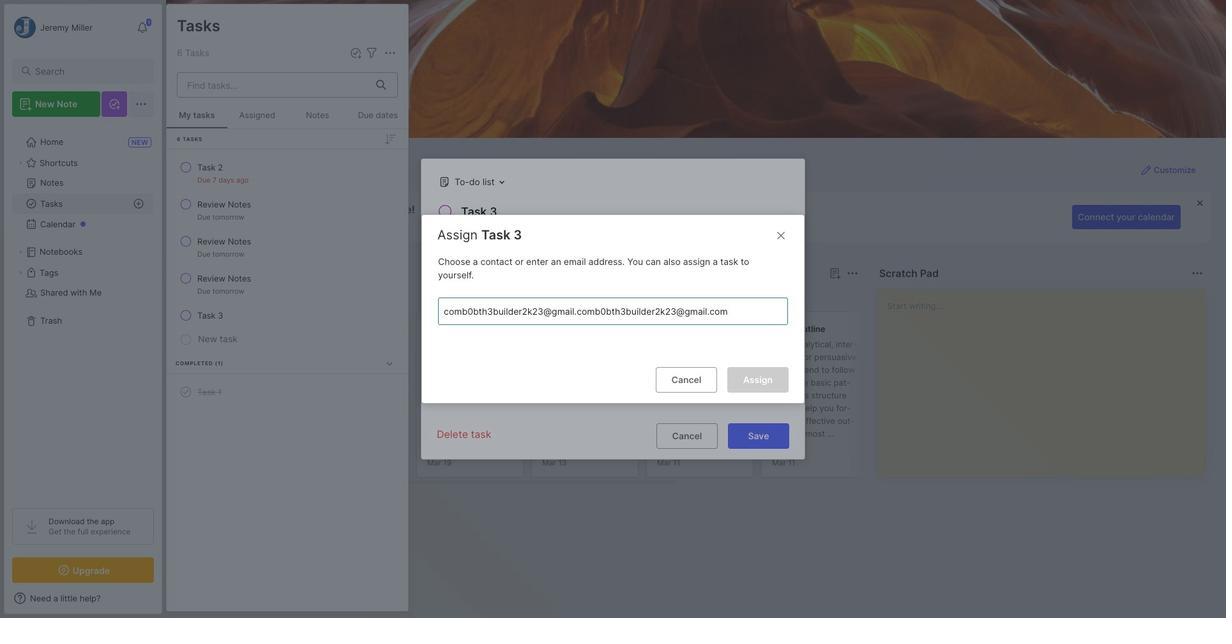 Task type: locate. For each thing, give the bounding box(es) containing it.
0 horizontal spatial tab
[[189, 289, 227, 304]]

row group
[[167, 129, 408, 415], [187, 312, 1106, 485]]

tree inside main element
[[4, 125, 162, 497]]

tree
[[4, 125, 162, 497]]

main element
[[0, 0, 166, 618]]

None search field
[[35, 63, 142, 79]]

6 row from the top
[[172, 381, 403, 404]]

Start writing… text field
[[888, 289, 1205, 467]]

2 row from the top
[[172, 193, 403, 227]]

tab
[[189, 289, 227, 304], [232, 289, 283, 304]]

4 row from the top
[[172, 267, 403, 302]]

new task image
[[349, 47, 362, 59]]

1 tab from the left
[[189, 289, 227, 304]]

none search field inside main element
[[35, 63, 142, 79]]

3 row from the top
[[172, 230, 403, 264]]

expand tags image
[[17, 269, 24, 277]]

Add tag field
[[442, 304, 729, 318]]

tab up the task 3 4 cell
[[189, 289, 227, 304]]

2 tab from the left
[[232, 289, 283, 304]]

tab down review notes 3 'cell'
[[232, 289, 283, 304]]

tab list
[[189, 289, 856, 304]]

row
[[172, 156, 403, 190], [172, 193, 403, 227], [172, 230, 403, 264], [172, 267, 403, 302], [172, 304, 403, 327], [172, 381, 403, 404]]

1 row from the top
[[172, 156, 403, 190]]

1 horizontal spatial tab
[[232, 289, 283, 304]]



Task type: describe. For each thing, give the bounding box(es) containing it.
task 3 4 cell
[[197, 309, 223, 322]]

Find tasks… text field
[[179, 74, 369, 95]]

task 2 0 cell
[[197, 161, 223, 174]]

thumbnail image
[[657, 401, 706, 449]]

review notes 1 cell
[[197, 198, 251, 211]]

Search text field
[[35, 65, 142, 77]]

review notes 3 cell
[[197, 272, 251, 285]]

expand notebooks image
[[17, 248, 24, 256]]

5 row from the top
[[172, 304, 403, 327]]

collapse 01_completed image
[[383, 357, 396, 370]]

close image
[[774, 228, 789, 243]]

task 1 0 cell
[[197, 386, 222, 399]]

review notes 2 cell
[[197, 235, 251, 248]]



Task type: vqa. For each thing, say whether or not it's contained in the screenshot.
6th row from the bottom of the page
yes



